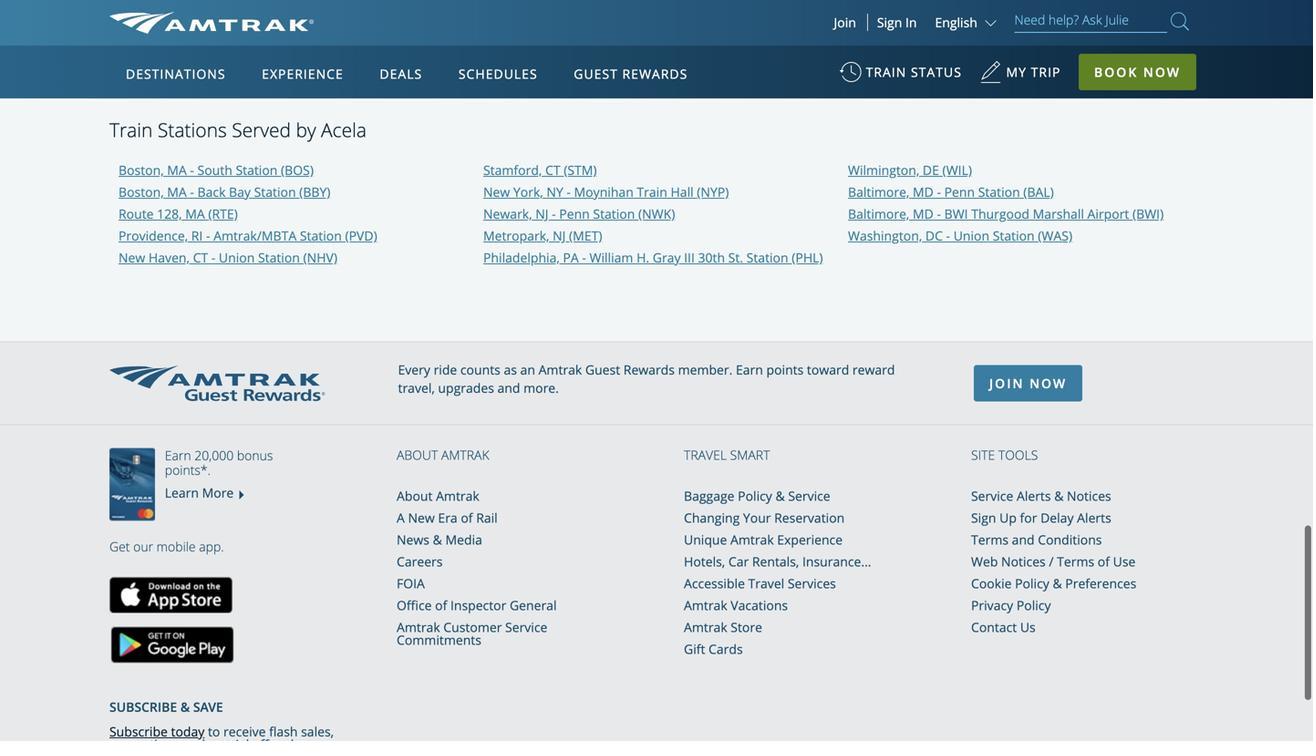 Task type: vqa. For each thing, say whether or not it's contained in the screenshot.
"City"
no



Task type: locate. For each thing, give the bounding box(es) containing it.
counts
[[460, 361, 501, 378]]

application
[[177, 152, 615, 408]]

travel up "baggage"
[[684, 446, 727, 464]]

about inside about amtrak a new era of rail news & media careers foia office of inspector general amtrak customer service commitments
[[397, 487, 433, 505]]

notices down terms and conditions link
[[1001, 553, 1046, 570]]

train up '(nwk)'
[[637, 183, 667, 201]]

1 horizontal spatial ct
[[545, 161, 560, 179]]

travel up the vacations
[[748, 575, 784, 592]]

0 vertical spatial dc
[[821, 57, 838, 75]]

washington, inside washington, dc button
[[741, 57, 817, 75]]

station down (bos)
[[254, 183, 296, 201]]

footer
[[0, 341, 1313, 741], [109, 663, 342, 741]]

subscribe
[[109, 723, 168, 741]]

(nwk)
[[638, 205, 675, 222]]

join for join now
[[989, 375, 1025, 392]]

site tools
[[971, 446, 1038, 464]]

1 vertical spatial md
[[913, 205, 934, 222]]

/
[[1049, 553, 1054, 570]]

- down providence, ri - amtrak/mbta station (pvd) link
[[211, 249, 215, 266]]

0 vertical spatial and
[[497, 379, 520, 397]]

policy up us
[[1017, 597, 1051, 614]]

train left the stations
[[109, 117, 153, 143]]

amtrak up more.
[[539, 361, 582, 378]]

baltimore,
[[848, 183, 910, 201], [848, 205, 910, 222]]

rewards
[[622, 65, 688, 83], [624, 361, 675, 378]]

1 vertical spatial dc
[[926, 227, 943, 244]]

1 horizontal spatial union
[[954, 227, 990, 244]]

amtrak guest rewards image
[[109, 366, 325, 401]]

about for about amtrak a new era of rail news & media careers foia office of inspector general amtrak customer service commitments
[[397, 487, 433, 505]]

union
[[954, 227, 990, 244], [219, 249, 255, 266]]

penn inside 'wilmington, de (wil) baltimore, md - penn station (bal) baltimore, md - bwi thurgood marshall airport (bwi) washington, dc - union station (was)'
[[944, 183, 975, 201]]

schedules link
[[451, 46, 545, 98]]

1 vertical spatial nj
[[553, 227, 566, 244]]

and down the "as"
[[497, 379, 520, 397]]

1 vertical spatial union
[[219, 249, 255, 266]]

earn left 20,000
[[165, 447, 191, 464]]

service up reservation
[[788, 487, 830, 505]]

ma left south
[[167, 161, 187, 179]]

search icon image
[[1171, 9, 1189, 34]]

0 vertical spatial notices
[[1067, 487, 1111, 505]]

2 vertical spatial of
[[435, 597, 447, 614]]

nj
[[536, 205, 549, 222], [553, 227, 566, 244]]

william
[[590, 249, 633, 266]]

0 vertical spatial penn
[[944, 183, 975, 201]]

policy
[[738, 487, 772, 505], [1015, 575, 1049, 592], [1017, 597, 1051, 614]]

0 vertical spatial policy
[[738, 487, 772, 505]]

dc
[[821, 57, 838, 75], [926, 227, 943, 244]]

2 horizontal spatial and
[[1012, 531, 1035, 549]]

0 vertical spatial sign
[[877, 14, 902, 31]]

1 vertical spatial terms
[[1057, 553, 1094, 570]]

1 horizontal spatial alerts
[[1077, 509, 1111, 527]]

amtrak image
[[109, 12, 314, 34]]

schedules
[[459, 65, 538, 83]]

1 vertical spatial boston,
[[119, 183, 164, 201]]

station right the st.
[[747, 249, 788, 266]]

1 vertical spatial about
[[397, 487, 433, 505]]

ri
[[191, 227, 203, 244]]

of right era
[[461, 509, 473, 527]]

service up up
[[971, 487, 1013, 505]]

0 vertical spatial travel
[[684, 446, 727, 464]]

alerts up conditions
[[1077, 509, 1111, 527]]

ct up ny at top left
[[545, 161, 560, 179]]

1 vertical spatial of
[[1098, 553, 1110, 570]]

station up thurgood
[[978, 183, 1020, 201]]

0 vertical spatial join
[[834, 14, 856, 31]]

guest rewards button
[[567, 48, 695, 99]]

privacy
[[971, 597, 1013, 614]]

2 vertical spatial ma
[[185, 205, 205, 222]]

subscribe today link
[[109, 723, 205, 741]]

amtrak inside every ride counts as an amtrak guest rewards member. earn points toward reward travel, upgrades and more.
[[539, 361, 582, 378]]

policy inside baggage policy & service changing your reservation unique amtrak experience hotels, car rentals, insurance... accessible travel services amtrak vacations amtrak store gift cards
[[738, 487, 772, 505]]

new left york
[[548, 57, 576, 75]]

toward
[[807, 361, 849, 378]]

1 vertical spatial guest
[[585, 361, 620, 378]]

1 md from the top
[[913, 183, 934, 201]]

0 vertical spatial earn
[[736, 361, 763, 378]]

1 vertical spatial ct
[[193, 249, 208, 266]]

earn inside every ride counts as an amtrak guest rewards member. earn points toward reward travel, upgrades and more.
[[736, 361, 763, 378]]

nj up metropark, nj (met) link
[[536, 205, 549, 222]]

era
[[438, 509, 458, 527]]

penn down '(wil)'
[[944, 183, 975, 201]]

1 horizontal spatial terms
[[1057, 553, 1094, 570]]

service inside baggage policy & service changing your reservation unique amtrak experience hotels, car rentals, insurance... accessible travel services amtrak vacations amtrak store gift cards
[[788, 487, 830, 505]]

1 vertical spatial alerts
[[1077, 509, 1111, 527]]

washington, dc
[[741, 57, 838, 75]]

dc down the join button
[[821, 57, 838, 75]]

use
[[1113, 553, 1136, 570]]

ct inside stamford, ct (stm) new york, ny - moynihan train hall (nyp) newark, nj - penn station (nwk) metropark, nj (met) philadelphia, pa - william h. gray iii 30th st. station (phl)
[[545, 161, 560, 179]]

0 horizontal spatial experience
[[262, 65, 344, 83]]

0 vertical spatial alerts
[[1017, 487, 1051, 505]]

0 vertical spatial baltimore,
[[848, 183, 910, 201]]

points
[[766, 361, 804, 378]]

2 vertical spatial and
[[182, 736, 205, 741]]

of right office on the bottom left
[[435, 597, 447, 614]]

1 horizontal spatial notices
[[1067, 487, 1111, 505]]

0 vertical spatial terms
[[971, 531, 1009, 549]]

0 vertical spatial union
[[954, 227, 990, 244]]

providence, ri - amtrak/mbta station (pvd) link
[[119, 227, 377, 244]]

receive
[[223, 723, 266, 741]]

1 vertical spatial train
[[637, 183, 667, 201]]

0 horizontal spatial alerts
[[1017, 487, 1051, 505]]

sign left in
[[877, 14, 902, 31]]

book now
[[1094, 63, 1181, 81]]

ma up route 128, ma (rte) 'link' on the left of page
[[167, 183, 187, 201]]

subscribe & save
[[109, 699, 223, 716]]

0 horizontal spatial penn
[[559, 205, 590, 222]]

office
[[397, 597, 432, 614]]

dc inside button
[[821, 57, 838, 75]]

new inside boston, ma - south station (bos) boston, ma - back bay station (bby) route 128, ma (rte) providence, ri - amtrak/mbta station (pvd) new haven, ct - union station (nhv)
[[119, 249, 145, 266]]

new york
[[548, 57, 607, 75]]

station down amtrak/mbta
[[258, 249, 300, 266]]

amtrak down your
[[730, 531, 774, 549]]

about up the 'about amtrak' link
[[397, 446, 438, 464]]

pa
[[563, 249, 579, 266]]

join inside footer
[[989, 375, 1025, 392]]

2 horizontal spatial service
[[971, 487, 1013, 505]]

2 about from the top
[[397, 487, 433, 505]]

service alerts & notices sign up for delay alerts terms and conditions web notices / terms of use cookie policy & preferences privacy policy contact us
[[971, 487, 1137, 636]]

experience up "by"
[[262, 65, 344, 83]]

cards
[[709, 641, 743, 658]]

notices up the delay
[[1067, 487, 1111, 505]]

0 vertical spatial rewards
[[622, 65, 688, 83]]

0 vertical spatial about
[[397, 446, 438, 464]]

1 horizontal spatial experience
[[777, 531, 843, 549]]

ma up ri
[[185, 205, 205, 222]]

1 vertical spatial washington,
[[848, 227, 922, 244]]

0 vertical spatial experience
[[262, 65, 344, 83]]

to
[[208, 723, 220, 741]]

alerts up for
[[1017, 487, 1051, 505]]

new
[[548, 57, 576, 75], [483, 183, 510, 201], [119, 249, 145, 266], [408, 509, 435, 527]]

join
[[834, 14, 856, 31], [989, 375, 1025, 392]]

rewards right york
[[622, 65, 688, 83]]

0 horizontal spatial terms
[[971, 531, 1009, 549]]

0 vertical spatial boston,
[[119, 161, 164, 179]]

foia link
[[397, 575, 425, 592]]

subscribe today
[[109, 723, 205, 741]]

- left back
[[190, 183, 194, 201]]

more
[[202, 484, 234, 502]]

up
[[1000, 509, 1017, 527]]

hotels,
[[684, 553, 725, 570]]

reward
[[853, 361, 895, 378]]

0 horizontal spatial notices
[[1001, 553, 1046, 570]]

1 vertical spatial rewards
[[624, 361, 675, 378]]

md left bwi
[[913, 205, 934, 222]]

general
[[510, 597, 557, 614]]

nj up pa in the left of the page
[[553, 227, 566, 244]]

newark, nj - penn station (nwk) link
[[483, 205, 675, 222]]

1 horizontal spatial penn
[[944, 183, 975, 201]]

sign
[[877, 14, 902, 31], [971, 509, 996, 527]]

1 horizontal spatial sign
[[971, 509, 996, 527]]

0 vertical spatial washington,
[[741, 57, 817, 75]]

about up a
[[397, 487, 433, 505]]

train
[[866, 63, 907, 81]]

banner
[[0, 0, 1313, 421]]

new down providence,
[[119, 249, 145, 266]]

1 vertical spatial and
[[1012, 531, 1035, 549]]

0 horizontal spatial ct
[[193, 249, 208, 266]]

0 horizontal spatial dc
[[821, 57, 838, 75]]

1 vertical spatial join
[[989, 375, 1025, 392]]

trip
[[1031, 63, 1061, 81]]

terms down conditions
[[1057, 553, 1094, 570]]

1 vertical spatial travel
[[748, 575, 784, 592]]

0 horizontal spatial train
[[109, 117, 153, 143]]

1 vertical spatial baltimore,
[[848, 205, 910, 222]]

1 horizontal spatial join
[[989, 375, 1025, 392]]

us
[[1020, 619, 1036, 636]]

more.
[[524, 379, 559, 397]]

travel inside baggage policy & service changing your reservation unique amtrak experience hotels, car rentals, insurance... accessible travel services amtrak vacations amtrak store gift cards
[[748, 575, 784, 592]]

upgrades
[[438, 379, 494, 397]]

about for about amtrak
[[397, 446, 438, 464]]

to receive flash sales, promotions and special offers b
[[109, 723, 334, 741]]

earn
[[736, 361, 763, 378], [165, 447, 191, 464]]

terms up the web
[[971, 531, 1009, 549]]

1 vertical spatial sign
[[971, 509, 996, 527]]

tools
[[998, 446, 1038, 464]]

and inside service alerts & notices sign up for delay alerts terms and conditions web notices / terms of use cookie policy & preferences privacy policy contact us
[[1012, 531, 1035, 549]]

- right pa in the left of the page
[[582, 249, 586, 266]]

new inside about amtrak a new era of rail news & media careers foia office of inspector general amtrak customer service commitments
[[408, 509, 435, 527]]

wilmington,
[[848, 161, 920, 179]]

join now
[[989, 375, 1067, 392]]

train status
[[866, 63, 962, 81]]

service down general at the bottom of page
[[505, 619, 548, 636]]

service
[[788, 487, 830, 505], [971, 487, 1013, 505], [505, 619, 548, 636]]

& up changing your reservation link in the right bottom of the page
[[776, 487, 785, 505]]

penn up (met)
[[559, 205, 590, 222]]

1 horizontal spatial washington,
[[848, 227, 922, 244]]

(bwi)
[[1133, 205, 1164, 222]]

amtrak guest rewards preferred mastercard image
[[109, 448, 164, 521]]

1 horizontal spatial earn
[[736, 361, 763, 378]]

0 vertical spatial ct
[[545, 161, 560, 179]]

about amtrak a new era of rail news & media careers foia office of inspector general amtrak customer service commitments
[[397, 487, 557, 649]]

learn
[[165, 484, 199, 502]]

policy up your
[[738, 487, 772, 505]]

new right a
[[408, 509, 435, 527]]

0 horizontal spatial nj
[[536, 205, 549, 222]]

1 vertical spatial experience
[[777, 531, 843, 549]]

0 horizontal spatial and
[[182, 736, 205, 741]]

terms and conditions link
[[971, 531, 1102, 549]]

join left sign in button
[[834, 14, 856, 31]]

1 vertical spatial earn
[[165, 447, 191, 464]]

experience inside popup button
[[262, 65, 344, 83]]

0 horizontal spatial service
[[505, 619, 548, 636]]

washington, inside 'wilmington, de (wil) baltimore, md - penn station (bal) baltimore, md - bwi thurgood marshall airport (bwi) washington, dc - union station (was)'
[[848, 227, 922, 244]]

ct inside boston, ma - south station (bos) boston, ma - back bay station (bby) route 128, ma (rte) providence, ri - amtrak/mbta station (pvd) new haven, ct - union station (nhv)
[[193, 249, 208, 266]]

- left south
[[190, 161, 194, 179]]

metropark, nj (met) link
[[483, 227, 602, 244]]

dc down baltimore, md - penn station (bal) link
[[926, 227, 943, 244]]

news & media link
[[397, 531, 482, 549]]

new up newark,
[[483, 183, 510, 201]]

union down providence, ri - amtrak/mbta station (pvd) link
[[219, 249, 255, 266]]

1 vertical spatial policy
[[1015, 575, 1049, 592]]

0 horizontal spatial washington,
[[741, 57, 817, 75]]

accessible travel services link
[[684, 575, 836, 592]]

boston button
[[462, 50, 533, 81]]

careers
[[397, 553, 443, 570]]

earn left points
[[736, 361, 763, 378]]

- down bwi
[[946, 227, 950, 244]]

0 horizontal spatial sign
[[877, 14, 902, 31]]

join inside banner
[[834, 14, 856, 31]]

0 vertical spatial of
[[461, 509, 473, 527]]

app.
[[199, 538, 224, 555]]

md down de
[[913, 183, 934, 201]]

join left now
[[989, 375, 1025, 392]]

ct down ri
[[193, 249, 208, 266]]

and left "to"
[[182, 736, 205, 741]]

destinations
[[126, 65, 226, 83]]

1 horizontal spatial of
[[461, 509, 473, 527]]

0 horizontal spatial join
[[834, 14, 856, 31]]

union down bwi
[[954, 227, 990, 244]]

1 horizontal spatial service
[[788, 487, 830, 505]]

- down ny at top left
[[552, 205, 556, 222]]

0 vertical spatial md
[[913, 183, 934, 201]]

1 horizontal spatial train
[[637, 183, 667, 201]]

1 horizontal spatial dc
[[926, 227, 943, 244]]

policy down /
[[1015, 575, 1049, 592]]

2 horizontal spatial of
[[1098, 553, 1110, 570]]

1 horizontal spatial and
[[497, 379, 520, 397]]

station down new york, ny - moynihan train hall (nyp) link
[[593, 205, 635, 222]]

bonus
[[237, 447, 273, 464]]

- right ny at top left
[[567, 183, 571, 201]]

and inside every ride counts as an amtrak guest rewards member. earn points toward reward travel, upgrades and more.
[[497, 379, 520, 397]]

(nyp)
[[697, 183, 729, 201]]

& down a new era of rail link
[[433, 531, 442, 549]]

and down for
[[1012, 531, 1035, 549]]

status
[[911, 63, 962, 81]]

earn inside the "earn 20,000 bonus points*. learn more"
[[165, 447, 191, 464]]

1 about from the top
[[397, 446, 438, 464]]

ct
[[545, 161, 560, 179], [193, 249, 208, 266]]

experience down reservation
[[777, 531, 843, 549]]

our
[[133, 538, 153, 555]]

& inside about amtrak a new era of rail news & media careers foia office of inspector general amtrak customer service commitments
[[433, 531, 442, 549]]

station up bay
[[236, 161, 278, 179]]

web
[[971, 553, 998, 570]]

member.
[[678, 361, 733, 378]]

2 vertical spatial policy
[[1017, 597, 1051, 614]]

1 vertical spatial penn
[[559, 205, 590, 222]]

1 horizontal spatial travel
[[748, 575, 784, 592]]

0 horizontal spatial of
[[435, 597, 447, 614]]

experience button
[[255, 48, 351, 99]]

my trip
[[1006, 63, 1061, 81]]

rewards left member.
[[624, 361, 675, 378]]

dc inside 'wilmington, de (wil) baltimore, md - penn station (bal) baltimore, md - bwi thurgood marshall airport (bwi) washington, dc - union station (was)'
[[926, 227, 943, 244]]

my trip button
[[980, 55, 1061, 99]]

0 horizontal spatial earn
[[165, 447, 191, 464]]

0 horizontal spatial union
[[219, 249, 255, 266]]

0 vertical spatial guest
[[574, 65, 618, 83]]

get our mobile app.
[[109, 538, 224, 555]]

sign left up
[[971, 509, 996, 527]]

of left use
[[1098, 553, 1110, 570]]

cookie
[[971, 575, 1012, 592]]

join button
[[823, 14, 868, 31]]

sign inside service alerts & notices sign up for delay alerts terms and conditions web notices / terms of use cookie policy & preferences privacy policy contact us
[[971, 509, 996, 527]]

guest
[[574, 65, 618, 83], [585, 361, 620, 378]]

and inside 'to receive flash sales, promotions and special offers b'
[[182, 736, 205, 741]]



Task type: describe. For each thing, give the bounding box(es) containing it.
cookie policy & preferences link
[[971, 575, 1137, 592]]

amtrak up era
[[436, 487, 479, 505]]

york
[[579, 57, 607, 75]]

guest inside popup button
[[574, 65, 618, 83]]

media
[[445, 531, 482, 549]]

gift
[[684, 641, 705, 658]]

english button
[[935, 14, 1001, 31]]

airport
[[1088, 205, 1129, 222]]

0 vertical spatial ma
[[167, 161, 187, 179]]

st.
[[728, 249, 743, 266]]

served
[[232, 117, 291, 143]]

join now link
[[974, 365, 1083, 402]]

& up the delay
[[1054, 487, 1064, 505]]

my
[[1006, 63, 1027, 81]]

& left save
[[180, 699, 190, 716]]

(stm)
[[564, 161, 597, 179]]

promotions
[[109, 736, 179, 741]]

amtrak up the 'about amtrak' link
[[441, 446, 489, 464]]

destinations button
[[119, 48, 233, 99]]

baggage policy & service link
[[684, 487, 830, 505]]

boston, ma - south station (bos) boston, ma - back bay station (bby) route 128, ma (rte) providence, ri - amtrak/mbta station (pvd) new haven, ct - union station (nhv)
[[119, 161, 377, 266]]

ride
[[434, 361, 457, 378]]

sign inside banner
[[877, 14, 902, 31]]

2 baltimore, from the top
[[848, 205, 910, 222]]

get
[[109, 538, 130, 555]]

1 horizontal spatial nj
[[553, 227, 566, 244]]

- left bwi
[[937, 205, 941, 222]]

route 128, ma (rte) link
[[119, 205, 238, 222]]

(bos)
[[281, 161, 314, 179]]

special
[[209, 736, 249, 741]]

sign up for delay alerts link
[[971, 509, 1111, 527]]

union inside 'wilmington, de (wil) baltimore, md - penn station (bal) baltimore, md - bwi thurgood marshall airport (bwi) washington, dc - union station (was)'
[[954, 227, 990, 244]]

h.
[[637, 249, 649, 266]]

smart
[[730, 446, 770, 464]]

join for join
[[834, 14, 856, 31]]

Please enter your search item search field
[[1015, 9, 1167, 33]]

new york, ny - moynihan train hall (nyp) link
[[483, 183, 729, 201]]

baltimore, md - penn station (bal) link
[[848, 183, 1054, 201]]

now
[[1143, 63, 1181, 81]]

about amtrak
[[397, 446, 489, 464]]

new inside stamford, ct (stm) new york, ny - moynihan train hall (nyp) newark, nj - penn station (nwk) metropark, nj (met) philadelphia, pa - william h. gray iii 30th st. station (phl)
[[483, 183, 510, 201]]

new inside button
[[548, 57, 576, 75]]

baltimore, md - bwi thurgood marshall airport (bwi) link
[[848, 205, 1164, 222]]

customer
[[443, 619, 502, 636]]

union inside boston, ma - south station (bos) boston, ma - back bay station (bby) route 128, ma (rte) providence, ri - amtrak/mbta station (pvd) new haven, ct - union station (nhv)
[[219, 249, 255, 266]]

today
[[171, 723, 205, 741]]

changing
[[684, 509, 740, 527]]

contact
[[971, 619, 1017, 636]]

regions map image
[[177, 152, 615, 408]]

train inside stamford, ct (stm) new york, ny - moynihan train hall (nyp) newark, nj - penn station (nwk) metropark, nj (met) philadelphia, pa - william h. gray iii 30th st. station (phl)
[[637, 183, 667, 201]]

0 horizontal spatial travel
[[684, 446, 727, 464]]

gray
[[653, 249, 681, 266]]

marshall
[[1033, 205, 1084, 222]]

points*.
[[165, 461, 211, 479]]

new haven, ct - union station (nhv) link
[[119, 249, 337, 266]]

footer containing subscribe & save
[[109, 663, 342, 741]]

service inside about amtrak a new era of rail news & media careers foia office of inspector general amtrak customer service commitments
[[505, 619, 548, 636]]

deals button
[[372, 48, 430, 99]]

amtrak up gift cards link
[[684, 619, 727, 636]]

mobile
[[157, 538, 196, 555]]

unique amtrak experience link
[[684, 531, 843, 549]]

(nhv)
[[303, 249, 337, 266]]

hotels, car rentals, insurance... link
[[684, 553, 871, 570]]

& inside baggage policy & service changing your reservation unique amtrak experience hotels, car rentals, insurance... accessible travel services amtrak vacations amtrak store gift cards
[[776, 487, 785, 505]]

station down baltimore, md - bwi thurgood marshall airport (bwi) link
[[993, 227, 1035, 244]]

guest rewards
[[574, 65, 688, 83]]

sales,
[[301, 723, 334, 741]]

rewards inside every ride counts as an amtrak guest rewards member. earn points toward reward travel, upgrades and more.
[[624, 361, 675, 378]]

book now button
[[1079, 54, 1196, 90]]

philadelphia,
[[483, 249, 560, 266]]

delay
[[1041, 509, 1074, 527]]

guest inside every ride counts as an amtrak guest rewards member. earn points toward reward travel, upgrades and more.
[[585, 361, 620, 378]]

moynihan
[[574, 183, 634, 201]]

privacy policy link
[[971, 597, 1051, 614]]

of inside service alerts & notices sign up for delay alerts terms and conditions web notices / terms of use cookie policy & preferences privacy policy contact us
[[1098, 553, 1110, 570]]

a new era of rail link
[[397, 509, 498, 527]]

learn more link
[[165, 484, 234, 502]]

(phl)
[[792, 249, 823, 266]]

back
[[197, 183, 226, 201]]

philadelphia, pa - william h. gray iii 30th st. station (phl) link
[[483, 249, 823, 266]]

rewards inside popup button
[[622, 65, 688, 83]]

bwi
[[944, 205, 968, 222]]

0 vertical spatial nj
[[536, 205, 549, 222]]

stamford, ct (stm) new york, ny - moynihan train hall (nyp) newark, nj - penn station (nwk) metropark, nj (met) philadelphia, pa - william h. gray iii 30th st. station (phl)
[[483, 161, 823, 266]]

boston, ma - south station (bos) link
[[119, 161, 314, 179]]

1 boston, from the top
[[119, 161, 164, 179]]

1 vertical spatial notices
[[1001, 553, 1046, 570]]

york,
[[513, 183, 543, 201]]

changing your reservation link
[[684, 509, 845, 527]]

deals
[[380, 65, 422, 83]]

& down web notices / terms of use link
[[1053, 575, 1062, 592]]

service inside service alerts & notices sign up for delay alerts terms and conditions web notices / terms of use cookie policy & preferences privacy policy contact us
[[971, 487, 1013, 505]]

2 md from the top
[[913, 205, 934, 222]]

stations
[[158, 117, 227, 143]]

acela
[[321, 117, 367, 143]]

- down de
[[937, 183, 941, 201]]

train status link
[[840, 55, 962, 99]]

2 boston, from the top
[[119, 183, 164, 201]]

hall
[[671, 183, 694, 201]]

subscribe
[[109, 699, 177, 716]]

philadelphia button
[[621, 50, 725, 81]]

amtrak/mbta
[[213, 227, 297, 244]]

wilmington, de (wil) baltimore, md - penn station (bal) baltimore, md - bwi thurgood marshall airport (bwi) washington, dc - union station (was)
[[848, 161, 1164, 244]]

washington, dc button
[[726, 50, 852, 81]]

now
[[1030, 375, 1067, 392]]

de
[[923, 161, 939, 179]]

1 baltimore, from the top
[[848, 183, 910, 201]]

penn inside stamford, ct (stm) new york, ny - moynihan train hall (nyp) newark, nj - penn station (nwk) metropark, nj (met) philadelphia, pa - william h. gray iii 30th st. station (phl)
[[559, 205, 590, 222]]

a
[[397, 509, 405, 527]]

travel,
[[398, 379, 435, 397]]

haven,
[[149, 249, 190, 266]]

flash
[[269, 723, 298, 741]]

amtrak down office on the bottom left
[[397, 619, 440, 636]]

book
[[1094, 63, 1138, 81]]

amtrak down the accessible
[[684, 597, 727, 614]]

1 vertical spatial ma
[[167, 183, 187, 201]]

sign in button
[[877, 14, 917, 31]]

iii
[[684, 249, 695, 266]]

application inside banner
[[177, 152, 615, 408]]

30th
[[698, 249, 725, 266]]

- right ri
[[206, 227, 210, 244]]

an
[[520, 361, 535, 378]]

20,000
[[194, 447, 234, 464]]

banner containing join
[[0, 0, 1313, 421]]

(was)
[[1038, 227, 1073, 244]]

0 vertical spatial train
[[109, 117, 153, 143]]

station up (nhv)
[[300, 227, 342, 244]]

experience inside baggage policy & service changing your reservation unique amtrak experience hotels, car rentals, insurance... accessible travel services amtrak vacations amtrak store gift cards
[[777, 531, 843, 549]]

footer containing every ride counts as an amtrak guest rewards member. earn points toward reward travel, upgrades and more.
[[0, 341, 1313, 741]]



